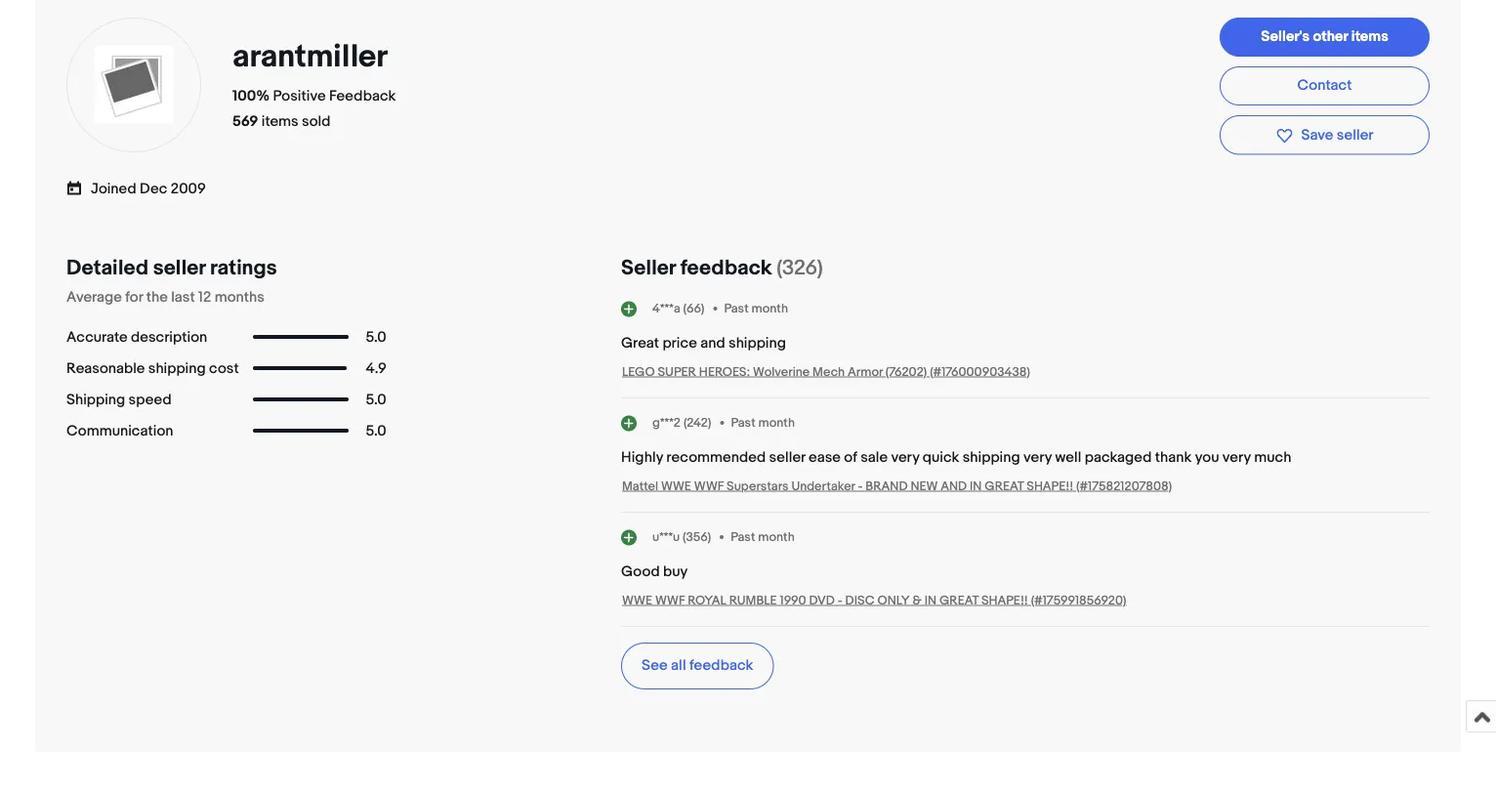 Task type: describe. For each thing, give the bounding box(es) containing it.
4.9
[[366, 360, 387, 377]]

0 horizontal spatial in
[[925, 593, 937, 608]]

great price and shipping
[[621, 334, 786, 352]]

5.0 for speed
[[366, 391, 387, 409]]

0 vertical spatial feedback
[[681, 255, 772, 281]]

sale
[[861, 449, 888, 466]]

of
[[844, 449, 858, 466]]

communication
[[66, 422, 173, 440]]

1990
[[780, 593, 807, 608]]

accurate description
[[66, 329, 207, 346]]

arantmiller
[[233, 38, 387, 76]]

(#176000903438)
[[930, 365, 1031, 380]]

buy
[[663, 563, 688, 581]]

0 horizontal spatial -
[[838, 593, 843, 608]]

quick
[[923, 449, 960, 466]]

lego super heroes: wolverine mech armor (76202) (#176000903438) link
[[622, 365, 1031, 380]]

lego
[[622, 365, 655, 380]]

new
[[911, 479, 938, 494]]

detailed
[[66, 255, 148, 281]]

0 vertical spatial -
[[858, 479, 863, 494]]

packaged
[[1085, 449, 1152, 466]]

undertaker
[[792, 479, 855, 494]]

1 vertical spatial great
[[940, 593, 979, 608]]

ease
[[809, 449, 841, 466]]

super
[[658, 365, 697, 380]]

heroes:
[[699, 365, 750, 380]]

wwe wwf royal rumble 1990 dvd - disc only & in great shape!! (#175991856920) link
[[622, 593, 1127, 608]]

good buy
[[621, 563, 688, 581]]

2 very from the left
[[1024, 449, 1052, 466]]

reasonable
[[66, 360, 145, 377]]

0 vertical spatial shape!!
[[1027, 479, 1074, 494]]

good
[[621, 563, 660, 581]]

see
[[642, 657, 668, 674]]

2 vertical spatial past
[[731, 530, 756, 545]]

reasonable shipping cost
[[66, 360, 239, 377]]

1 vertical spatial wwe
[[622, 593, 653, 608]]

armor
[[848, 365, 883, 380]]

speed
[[129, 391, 172, 409]]

save seller button
[[1220, 116, 1430, 155]]

seller
[[621, 255, 676, 281]]

(#175991856920)
[[1031, 593, 1127, 608]]

accurate
[[66, 329, 128, 346]]

0 vertical spatial in
[[970, 479, 982, 494]]

month for shipping
[[752, 301, 788, 317]]

seller's other items link
[[1220, 18, 1430, 57]]

4***a (66)
[[653, 301, 705, 317]]

royal
[[688, 593, 727, 608]]

12
[[198, 288, 211, 306]]

0 vertical spatial wwe
[[661, 479, 692, 494]]

recommended
[[667, 449, 766, 466]]

569
[[233, 113, 258, 131]]

1 vertical spatial wwf
[[655, 593, 685, 608]]

contact link
[[1220, 67, 1430, 106]]

100%
[[233, 88, 270, 105]]

1 vertical spatial feedback
[[690, 657, 754, 674]]

last
[[171, 288, 195, 306]]

great
[[621, 334, 659, 352]]

you
[[1196, 449, 1220, 466]]

price
[[663, 334, 697, 352]]

save seller
[[1302, 127, 1374, 144]]

mattel wwe wwf superstars undertaker - brand new and in great shape!! (#175821207808) link
[[622, 479, 1172, 494]]

shipping speed
[[66, 391, 172, 409]]

highly
[[621, 449, 663, 466]]

seller's other items
[[1261, 29, 1389, 46]]

superstars
[[727, 479, 789, 494]]

only
[[878, 593, 910, 608]]

and
[[941, 479, 967, 494]]

contact
[[1298, 77, 1353, 95]]

g***2
[[653, 416, 681, 431]]



Task type: vqa. For each thing, say whether or not it's contained in the screenshot.
Condition:
no



Task type: locate. For each thing, give the bounding box(es) containing it.
0 vertical spatial seller
[[1337, 127, 1374, 144]]

2 vertical spatial shipping
[[963, 449, 1021, 466]]

(242)
[[684, 416, 712, 431]]

well
[[1056, 449, 1082, 466]]

wwf down buy
[[655, 593, 685, 608]]

past up recommended
[[731, 416, 756, 431]]

100% positive feedback 569 items sold
[[233, 88, 396, 131]]

mattel wwe wwf superstars undertaker - brand new and in great shape!! (#175821207808)
[[622, 479, 1172, 494]]

0 horizontal spatial seller
[[153, 255, 205, 281]]

4***a
[[653, 301, 681, 317]]

items right other
[[1352, 29, 1389, 46]]

shipping down description
[[148, 360, 206, 377]]

items inside 100% positive feedback 569 items sold
[[262, 113, 299, 131]]

great right &
[[940, 593, 979, 608]]

wwe
[[661, 479, 692, 494], [622, 593, 653, 608]]

seller for detailed
[[153, 255, 205, 281]]

very
[[891, 449, 920, 466], [1024, 449, 1052, 466], [1223, 449, 1251, 466]]

-
[[858, 479, 863, 494], [838, 593, 843, 608]]

shipping up and
[[963, 449, 1021, 466]]

seller inside button
[[1337, 127, 1374, 144]]

&
[[913, 593, 922, 608]]

2 horizontal spatial seller
[[1337, 127, 1374, 144]]

months
[[215, 288, 265, 306]]

0 horizontal spatial shipping
[[148, 360, 206, 377]]

wolverine
[[753, 365, 810, 380]]

in right &
[[925, 593, 937, 608]]

arantmiller image
[[95, 47, 173, 125]]

wwf down recommended
[[694, 479, 724, 494]]

for
[[125, 288, 143, 306]]

u***u
[[653, 530, 680, 545]]

arantmiller link
[[233, 38, 394, 76]]

0 horizontal spatial great
[[940, 593, 979, 608]]

0 horizontal spatial wwe
[[622, 593, 653, 608]]

1 vertical spatial month
[[759, 416, 795, 431]]

1 vertical spatial past
[[731, 416, 756, 431]]

u***u (356)
[[653, 530, 711, 545]]

feedback
[[329, 88, 396, 105]]

other
[[1313, 29, 1349, 46]]

very up 'mattel wwe wwf superstars undertaker - brand new and in great shape!! (#175821207808)' link
[[891, 449, 920, 466]]

0 vertical spatial 5.0
[[366, 329, 387, 346]]

1 horizontal spatial -
[[858, 479, 863, 494]]

text__icon wrapper image
[[66, 179, 91, 196]]

save
[[1302, 127, 1334, 144]]

seller right save
[[1337, 127, 1374, 144]]

1 horizontal spatial seller
[[769, 449, 806, 466]]

1 horizontal spatial wwe
[[661, 479, 692, 494]]

description
[[131, 329, 207, 346]]

0 vertical spatial past
[[724, 301, 749, 317]]

wwe wwf royal rumble 1990 dvd - disc only & in great shape!! (#175991856920)
[[622, 593, 1127, 608]]

(356)
[[683, 530, 711, 545]]

(76202)
[[886, 365, 927, 380]]

wwe down good
[[622, 593, 653, 608]]

mech
[[813, 365, 845, 380]]

dec
[[140, 181, 168, 198]]

shape!! down well
[[1027, 479, 1074, 494]]

0 vertical spatial shipping
[[729, 334, 786, 352]]

past month down 'wolverine'
[[731, 416, 795, 431]]

2 vertical spatial past month
[[731, 530, 795, 545]]

seller for save
[[1337, 127, 1374, 144]]

shipping
[[729, 334, 786, 352], [148, 360, 206, 377], [963, 449, 1021, 466]]

2 vertical spatial month
[[758, 530, 795, 545]]

1 vertical spatial 5.0
[[366, 391, 387, 409]]

2 vertical spatial seller
[[769, 449, 806, 466]]

- left brand
[[858, 479, 863, 494]]

rumble
[[730, 593, 777, 608]]

2 horizontal spatial shipping
[[963, 449, 1021, 466]]

month
[[752, 301, 788, 317], [759, 416, 795, 431], [758, 530, 795, 545]]

items
[[1352, 29, 1389, 46], [262, 113, 299, 131]]

thank
[[1155, 449, 1192, 466]]

1 vertical spatial shape!!
[[982, 593, 1029, 608]]

1 vertical spatial past month
[[731, 416, 795, 431]]

and
[[701, 334, 726, 352]]

past month down seller feedback (326)
[[724, 301, 788, 317]]

feedback up (66)
[[681, 255, 772, 281]]

(326)
[[777, 255, 823, 281]]

2009
[[171, 181, 206, 198]]

great
[[985, 479, 1024, 494], [940, 593, 979, 608]]

1 vertical spatial items
[[262, 113, 299, 131]]

1 very from the left
[[891, 449, 920, 466]]

in right and
[[970, 479, 982, 494]]

see all feedback link
[[621, 643, 774, 690]]

3 very from the left
[[1223, 449, 1251, 466]]

0 vertical spatial past month
[[724, 301, 788, 317]]

past up "and"
[[724, 301, 749, 317]]

past month for seller
[[731, 416, 795, 431]]

0 vertical spatial items
[[1352, 29, 1389, 46]]

2 5.0 from the top
[[366, 391, 387, 409]]

very left well
[[1024, 449, 1052, 466]]

1 horizontal spatial shipping
[[729, 334, 786, 352]]

(66)
[[683, 301, 705, 317]]

0 horizontal spatial very
[[891, 449, 920, 466]]

1 horizontal spatial great
[[985, 479, 1024, 494]]

month down 'wolverine'
[[759, 416, 795, 431]]

1 5.0 from the top
[[366, 329, 387, 346]]

past month for and
[[724, 301, 788, 317]]

0 vertical spatial wwf
[[694, 479, 724, 494]]

0 horizontal spatial wwf
[[655, 593, 685, 608]]

cost
[[209, 360, 239, 377]]

shipping up 'wolverine'
[[729, 334, 786, 352]]

seller feedback (326)
[[621, 255, 823, 281]]

1 vertical spatial in
[[925, 593, 937, 608]]

disc
[[846, 593, 875, 608]]

seller left ease
[[769, 449, 806, 466]]

0 vertical spatial great
[[985, 479, 1024, 494]]

feedback
[[681, 255, 772, 281], [690, 657, 754, 674]]

positive
[[273, 88, 326, 105]]

0 horizontal spatial items
[[262, 113, 299, 131]]

shipping
[[66, 391, 125, 409]]

past month down the superstars
[[731, 530, 795, 545]]

ratings
[[210, 255, 277, 281]]

seller's
[[1261, 29, 1310, 46]]

dvd
[[809, 593, 835, 608]]

seller
[[1337, 127, 1374, 144], [153, 255, 205, 281], [769, 449, 806, 466]]

past right (356)
[[731, 530, 756, 545]]

month down (326) on the top
[[752, 301, 788, 317]]

average
[[66, 288, 122, 306]]

past for and
[[724, 301, 749, 317]]

joined dec 2009
[[91, 181, 206, 198]]

the
[[146, 288, 168, 306]]

seller up last
[[153, 255, 205, 281]]

1 horizontal spatial wwf
[[694, 479, 724, 494]]

detailed seller ratings
[[66, 255, 277, 281]]

1 horizontal spatial very
[[1024, 449, 1052, 466]]

average for the last 12 months
[[66, 288, 265, 306]]

5.0
[[366, 329, 387, 346], [366, 391, 387, 409], [366, 422, 387, 440]]

1 horizontal spatial items
[[1352, 29, 1389, 46]]

2 vertical spatial 5.0
[[366, 422, 387, 440]]

mattel
[[622, 479, 658, 494]]

brand
[[866, 479, 908, 494]]

month down the superstars
[[758, 530, 795, 545]]

5.0 for description
[[366, 329, 387, 346]]

shape!! left (#175991856920)
[[982, 593, 1029, 608]]

lego super heroes: wolverine mech armor (76202) (#176000903438)
[[622, 365, 1031, 380]]

month for ease
[[759, 416, 795, 431]]

joined
[[91, 181, 136, 198]]

great right and
[[985, 479, 1024, 494]]

1 horizontal spatial in
[[970, 479, 982, 494]]

(#175821207808)
[[1077, 479, 1172, 494]]

very right you
[[1223, 449, 1251, 466]]

- right "dvd"
[[838, 593, 843, 608]]

much
[[1255, 449, 1292, 466]]

3 5.0 from the top
[[366, 422, 387, 440]]

see all feedback
[[642, 657, 754, 674]]

2 horizontal spatial very
[[1223, 449, 1251, 466]]

1 vertical spatial shipping
[[148, 360, 206, 377]]

1 vertical spatial -
[[838, 593, 843, 608]]

wwf
[[694, 479, 724, 494], [655, 593, 685, 608]]

wwe right "mattel"
[[661, 479, 692, 494]]

0 vertical spatial month
[[752, 301, 788, 317]]

past for seller
[[731, 416, 756, 431]]

g***2 (242)
[[653, 416, 712, 431]]

all
[[671, 657, 686, 674]]

feedback right all
[[690, 657, 754, 674]]

highly recommended seller ease of sale very quick shipping very well packaged thank you very much
[[621, 449, 1292, 466]]

sold
[[302, 113, 331, 131]]

items down positive
[[262, 113, 299, 131]]

1 vertical spatial seller
[[153, 255, 205, 281]]



